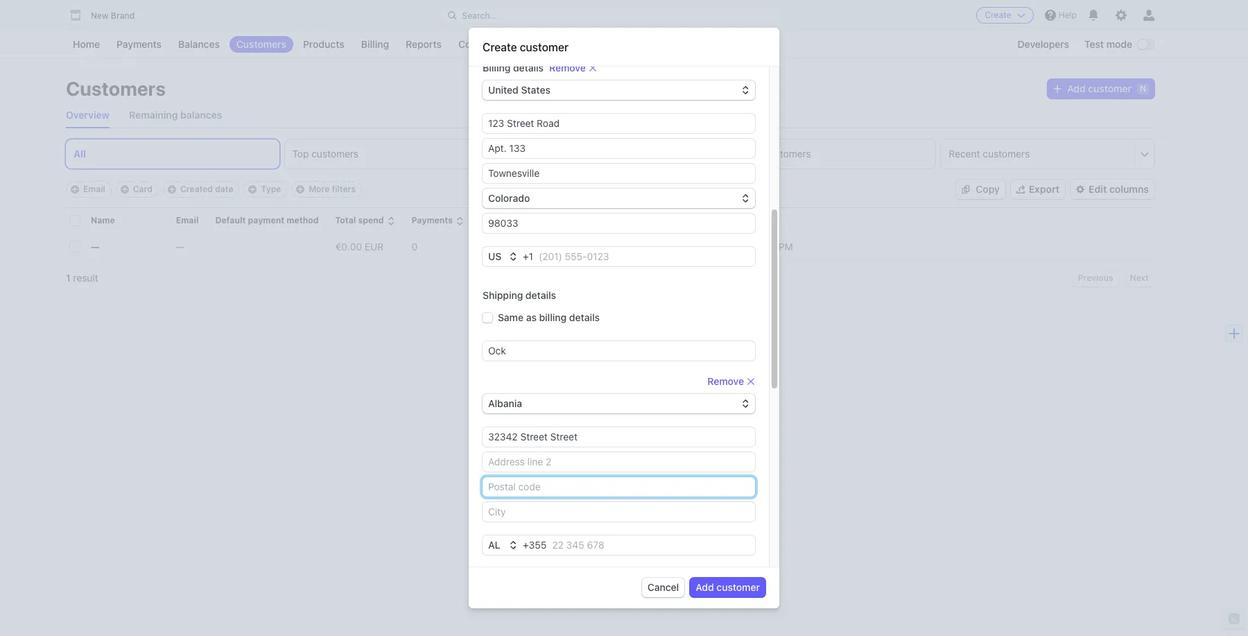 Task type: locate. For each thing, give the bounding box(es) containing it.
1 horizontal spatial €0.00 eur
[[481, 240, 529, 252]]

create up developers link on the top right of page
[[985, 10, 1012, 20]]

albania
[[488, 398, 523, 409]]

1 horizontal spatial eur
[[510, 240, 529, 252]]

method
[[287, 215, 319, 225]]

€0.00
[[335, 240, 362, 252], [481, 240, 508, 252], [546, 240, 573, 252]]

created right add created date icon
[[180, 184, 213, 194]]

0 vertical spatial tab list
[[66, 103, 1155, 128]]

balances
[[180, 109, 222, 121]]

add right svg image
[[1068, 83, 1086, 94]]

0 vertical spatial email
[[83, 184, 105, 194]]

1 vertical spatial create
[[483, 41, 517, 53]]

customers for top customers
[[312, 148, 359, 160]]

0 horizontal spatial remove
[[550, 62, 586, 74]]

edit columns
[[1089, 183, 1150, 195]]

0 vertical spatial address line 1 text field
[[483, 114, 756, 133]]

brand
[[111, 10, 135, 21]]

1 vertical spatial billing
[[483, 62, 511, 74]]

more right the add more filters icon
[[309, 184, 330, 194]]

2 — from the left
[[176, 240, 184, 252]]

— link down name
[[91, 235, 132, 258]]

1 vertical spatial details
[[526, 289, 556, 301]]

create inside button
[[985, 10, 1012, 20]]

address line 1 text field for united states
[[483, 114, 756, 133]]

4 customers from the left
[[983, 148, 1030, 160]]

1 tab list from the top
[[66, 103, 1155, 128]]

€0.00 eur right + 1
[[546, 240, 594, 252]]

1
[[529, 250, 534, 262], [66, 272, 70, 284]]

€0.00 eur
[[335, 240, 384, 252], [481, 240, 529, 252], [546, 240, 594, 252]]

1 horizontal spatial —
[[176, 240, 184, 252]]

0 horizontal spatial remove button
[[550, 61, 597, 75]]

remove button
[[550, 61, 597, 75], [708, 375, 756, 389]]

0 horizontal spatial customer
[[520, 41, 569, 53]]

€0.00 eur link down zip text box
[[546, 235, 635, 258]]

0 horizontal spatial €0.00
[[335, 240, 362, 252]]

billing details
[[483, 62, 544, 74]]

add customer right svg image
[[1068, 83, 1132, 94]]

+ 1
[[523, 250, 534, 262]]

add customer right the cancel
[[696, 581, 760, 593]]

2 €0.00 eur link from the left
[[481, 235, 546, 258]]

1 vertical spatial customers
[[66, 77, 166, 100]]

united states
[[488, 84, 551, 96]]

add created date image
[[168, 185, 176, 194]]

billing for billing details
[[483, 62, 511, 74]]

1 — from the left
[[91, 240, 99, 252]]

recent customers
[[949, 148, 1030, 160]]

— down add created date icon
[[176, 240, 184, 252]]

export button
[[1011, 180, 1066, 199]]

1 horizontal spatial €0.00
[[481, 240, 508, 252]]

2 — link from the left
[[176, 235, 215, 258]]

copy button
[[957, 180, 1006, 199]]

remaining
[[129, 109, 178, 121]]

1 address line 1 text field from the top
[[483, 114, 756, 133]]

2 tab list from the top
[[66, 139, 1155, 169]]

ZIP text field
[[483, 214, 756, 233]]

1 left result
[[66, 272, 70, 284]]

1 horizontal spatial add customer
[[1068, 83, 1132, 94]]

customer
[[520, 41, 569, 53], [1089, 83, 1132, 94], [717, 581, 760, 593]]

next button
[[1125, 270, 1155, 287]]

17,
[[738, 240, 753, 252]]

next
[[1131, 273, 1150, 283]]

0 horizontal spatial create
[[483, 41, 517, 53]]

create customer
[[483, 41, 569, 53]]

0 vertical spatial billing
[[361, 38, 389, 50]]

add customer inside "add customer" button
[[696, 581, 760, 593]]

eur
[[365, 240, 384, 252], [510, 240, 529, 252], [575, 240, 594, 252]]

City text field
[[483, 502, 756, 522]]

0 horizontal spatial billing
[[361, 38, 389, 50]]

0 horizontal spatial created
[[180, 184, 213, 194]]

2 eur from the left
[[510, 240, 529, 252]]

0 vertical spatial customer
[[520, 41, 569, 53]]

developers link
[[1011, 36, 1077, 53]]

1 horizontal spatial remove button
[[708, 375, 756, 389]]

tab list containing all
[[66, 139, 1155, 169]]

1 horizontal spatial remove
[[708, 375, 744, 387]]

address line 1 text field up address line 2 text box
[[483, 427, 756, 447]]

€0.00 eur link
[[335, 235, 412, 258], [481, 235, 546, 258], [546, 235, 635, 258]]

new brand button
[[66, 6, 149, 25]]

time
[[535, 148, 555, 160]]

add customer button
[[691, 578, 766, 597]]

1 vertical spatial 1
[[66, 272, 70, 284]]

0 vertical spatial payments
[[117, 38, 162, 50]]

billing
[[361, 38, 389, 50], [483, 62, 511, 74]]

create for create
[[985, 10, 1012, 20]]

address line 1 text field up address line 2 text field
[[483, 114, 756, 133]]

eur down refunds
[[510, 240, 529, 252]]

remaining balances link
[[129, 103, 222, 128]]

0
[[412, 240, 418, 252]]

1 horizontal spatial more
[[514, 38, 537, 50]]

Select Item checkbox
[[70, 242, 80, 251]]

1 vertical spatial email
[[176, 215, 199, 225]]

€0.00 eur link down refunds
[[481, 235, 546, 258]]

1 vertical spatial remove button
[[708, 375, 756, 389]]

0 horizontal spatial email
[[83, 184, 105, 194]]

0 horizontal spatial —
[[91, 240, 99, 252]]

create up the billing details
[[483, 41, 517, 53]]

0 horizontal spatial — link
[[91, 235, 132, 258]]

billing
[[539, 312, 567, 323]]

€0.00 down refunds
[[481, 240, 508, 252]]

test
[[1085, 38, 1105, 50]]

1 €0.00 eur link from the left
[[335, 235, 412, 258]]

new
[[91, 10, 109, 21]]

2 €0.00 from the left
[[481, 240, 508, 252]]

— right select item checkbox
[[91, 240, 99, 252]]

more for more filters
[[309, 184, 330, 194]]

customers up the overview
[[66, 77, 166, 100]]

customers right repeat
[[765, 148, 812, 160]]

0 vertical spatial customers
[[237, 38, 287, 50]]

2 + from the top
[[523, 539, 529, 551]]

2 horizontal spatial €0.00
[[546, 240, 573, 252]]

card
[[133, 184, 153, 194]]

0 horizontal spatial €0.00 eur
[[335, 240, 384, 252]]

billing left reports
[[361, 38, 389, 50]]

1 vertical spatial customer
[[1089, 83, 1132, 94]]

2 horizontal spatial customer
[[1089, 83, 1132, 94]]

products link
[[296, 36, 352, 53]]

2 customers from the left
[[557, 148, 604, 160]]

details
[[513, 62, 544, 74], [526, 289, 556, 301], [570, 312, 600, 323]]

n
[[1141, 83, 1147, 94]]

edit
[[1089, 183, 1108, 195]]

total spend
[[335, 215, 384, 225]]

add inside button
[[696, 581, 714, 593]]

0 vertical spatial more
[[514, 38, 537, 50]]

created inside toolbar
[[180, 184, 213, 194]]

0 vertical spatial remove
[[550, 62, 586, 74]]

customers left products
[[237, 38, 287, 50]]

details for shipping details
[[526, 289, 556, 301]]

1 horizontal spatial email
[[176, 215, 199, 225]]

billing link
[[354, 36, 396, 53]]

1 customers from the left
[[312, 148, 359, 160]]

search…
[[462, 10, 497, 20]]

billing for billing
[[361, 38, 389, 50]]

1 horizontal spatial customers
[[237, 38, 287, 50]]

default
[[215, 215, 246, 225]]

0 horizontal spatial payments
[[117, 38, 162, 50]]

payment
[[248, 215, 285, 225]]

united states button
[[483, 80, 756, 100]]

1 horizontal spatial create
[[985, 10, 1012, 20]]

add customer
[[1068, 83, 1132, 94], [696, 581, 760, 593]]

2 vertical spatial details
[[570, 312, 600, 323]]

1 horizontal spatial customer
[[717, 581, 760, 593]]

customers inside 'link'
[[765, 148, 812, 160]]

states
[[521, 84, 551, 96]]

1 eur from the left
[[365, 240, 384, 252]]

— link
[[91, 235, 132, 258], [176, 235, 215, 258]]

eur down zip text box
[[575, 240, 594, 252]]

name
[[91, 215, 115, 225]]

email down add created date icon
[[176, 215, 199, 225]]

Postal code text field
[[483, 477, 756, 497]]

1 vertical spatial tab list
[[66, 139, 1155, 169]]

repeat
[[730, 148, 762, 160]]

1 vertical spatial created
[[719, 215, 753, 225]]

remaining balances
[[129, 109, 222, 121]]

1 up shipping details
[[529, 250, 534, 262]]

created for created date
[[180, 184, 213, 194]]

0 horizontal spatial add
[[696, 581, 714, 593]]

0 vertical spatial add customer
[[1068, 83, 1132, 94]]

2 address line 1 text field from the top
[[483, 427, 756, 447]]

oct 17, 7:21 pm link
[[719, 235, 1155, 258]]

add card image
[[121, 185, 129, 194]]

email right add email image
[[83, 184, 105, 194]]

0 vertical spatial remove button
[[550, 61, 597, 75]]

€0.00 eur down refunds
[[481, 240, 529, 252]]

0 vertical spatial create
[[985, 10, 1012, 20]]

create
[[985, 10, 1012, 20], [483, 41, 517, 53]]

1 vertical spatial add
[[696, 581, 714, 593]]

billing up united
[[483, 62, 511, 74]]

created
[[180, 184, 213, 194], [719, 215, 753, 225]]

payments inside payments link
[[117, 38, 162, 50]]

more up the billing details
[[514, 38, 537, 50]]

3 customers from the left
[[765, 148, 812, 160]]

shipping details
[[483, 289, 556, 301]]

0 horizontal spatial add customer
[[696, 581, 760, 593]]

tab list
[[66, 103, 1155, 128], [66, 139, 1155, 169]]

Select All checkbox
[[70, 216, 80, 226]]

3 eur from the left
[[575, 240, 594, 252]]

—
[[91, 240, 99, 252], [176, 240, 184, 252]]

+ for 1
[[523, 250, 529, 262]]

0 vertical spatial +
[[523, 250, 529, 262]]

mode
[[1107, 38, 1133, 50]]

remove
[[550, 62, 586, 74], [708, 375, 744, 387]]

1 vertical spatial payments
[[412, 215, 453, 225]]

1 horizontal spatial created
[[719, 215, 753, 225]]

1 vertical spatial add customer
[[696, 581, 760, 593]]

0 horizontal spatial eur
[[365, 240, 384, 252]]

1 vertical spatial +
[[523, 539, 529, 551]]

2 vertical spatial customer
[[717, 581, 760, 593]]

toolbar
[[66, 181, 362, 198]]

€0.00 right + 1
[[546, 240, 573, 252]]

1 vertical spatial address line 1 text field
[[483, 427, 756, 447]]

default payment method
[[215, 215, 319, 225]]

1 horizontal spatial add
[[1068, 83, 1086, 94]]

details up same as billing details
[[526, 289, 556, 301]]

1 horizontal spatial — link
[[176, 235, 215, 258]]

more inside toolbar
[[309, 184, 330, 194]]

add
[[1068, 83, 1086, 94], [696, 581, 714, 593]]

eur down spend
[[365, 240, 384, 252]]

oct
[[719, 240, 736, 252]]

customers right top at the left top of the page
[[312, 148, 359, 160]]

created up oct
[[719, 215, 753, 225]]

€0.00 eur down total spend
[[335, 240, 384, 252]]

reports
[[406, 38, 442, 50]]

payments down "brand" at the left of page
[[117, 38, 162, 50]]

€0.00 down "total"
[[335, 240, 362, 252]]

add right the cancel
[[696, 581, 714, 593]]

payments up 0 "link"
[[412, 215, 453, 225]]

€0.00 eur link down spend
[[335, 235, 412, 258]]

1 + from the top
[[523, 250, 529, 262]]

2 horizontal spatial €0.00 eur
[[546, 240, 594, 252]]

toolbar containing email
[[66, 181, 362, 198]]

customers up "copy"
[[983, 148, 1030, 160]]

customers right time
[[557, 148, 604, 160]]

more
[[514, 38, 537, 50], [309, 184, 330, 194]]

Address line 1 text field
[[483, 114, 756, 133], [483, 427, 756, 447]]

create button
[[977, 7, 1034, 24]]

customers
[[237, 38, 287, 50], [66, 77, 166, 100]]

0 vertical spatial 1
[[529, 250, 534, 262]]

0 vertical spatial details
[[513, 62, 544, 74]]

total
[[335, 215, 356, 225]]

details right billing
[[570, 312, 600, 323]]

more inside button
[[514, 38, 537, 50]]

2 €0.00 eur from the left
[[481, 240, 529, 252]]

1 vertical spatial more
[[309, 184, 330, 194]]

0 horizontal spatial customers
[[66, 77, 166, 100]]

connect
[[459, 38, 497, 50]]

payments
[[117, 38, 162, 50], [412, 215, 453, 225]]

1 horizontal spatial billing
[[483, 62, 511, 74]]

0 vertical spatial created
[[180, 184, 213, 194]]

— link down default
[[176, 235, 215, 258]]

united
[[488, 84, 519, 96]]

as
[[526, 312, 537, 323]]

details down create customer
[[513, 62, 544, 74]]

first-time customers
[[511, 148, 604, 160]]

0 horizontal spatial more
[[309, 184, 330, 194]]

2 horizontal spatial eur
[[575, 240, 594, 252]]



Task type: describe. For each thing, give the bounding box(es) containing it.
create for create customer
[[483, 41, 517, 53]]

3 €0.00 eur link from the left
[[546, 235, 635, 258]]

new brand
[[91, 10, 135, 21]]

email inside toolbar
[[83, 184, 105, 194]]

balances link
[[171, 36, 227, 53]]

tab list containing overview
[[66, 103, 1155, 128]]

balances
[[178, 38, 220, 50]]

3 €0.00 eur from the left
[[546, 240, 594, 252]]

first-time customers link
[[504, 139, 717, 169]]

1 €0.00 from the left
[[335, 240, 362, 252]]

3 €0.00 from the left
[[546, 240, 573, 252]]

developers
[[1018, 38, 1070, 50]]

same as billing details
[[498, 312, 600, 323]]

payments link
[[110, 36, 169, 53]]

more filters
[[309, 184, 356, 194]]

open overflow menu image
[[1141, 150, 1150, 158]]

edit columns button
[[1071, 180, 1155, 199]]

+ 355
[[523, 539, 547, 551]]

City text field
[[483, 164, 756, 183]]

svg image
[[1054, 85, 1062, 93]]

reports link
[[399, 36, 449, 53]]

1 horizontal spatial payments
[[412, 215, 453, 225]]

connect link
[[452, 36, 504, 53]]

— for first '—' link from the right
[[176, 240, 184, 252]]

date
[[215, 184, 233, 194]]

first-
[[511, 148, 535, 160]]

0 link
[[412, 235, 481, 258]]

eur for second €0.00 eur link from the right
[[510, 240, 529, 252]]

all link
[[66, 139, 279, 169]]

copy
[[977, 183, 1000, 195]]

repeat customers
[[730, 148, 812, 160]]

customers for repeat customers
[[765, 148, 812, 160]]

+ for 355
[[523, 539, 529, 551]]

test mode
[[1085, 38, 1133, 50]]

add email image
[[71, 185, 79, 194]]

filters
[[332, 184, 356, 194]]

home
[[73, 38, 100, 50]]

Jenny Rosen text field
[[483, 341, 756, 361]]

7:21
[[756, 240, 777, 252]]

1 vertical spatial remove
[[708, 375, 744, 387]]

eur for first €0.00 eur link from the left
[[365, 240, 384, 252]]

oct 17, 7:21 pm
[[719, 240, 794, 252]]

overview link
[[66, 103, 110, 128]]

customers link
[[230, 36, 293, 53]]

1 result
[[66, 272, 98, 284]]

repeat customers link
[[723, 139, 936, 169]]

same
[[498, 312, 524, 323]]

(201) 555-0123 telephone field
[[534, 247, 756, 266]]

svg image
[[963, 185, 971, 194]]

columns
[[1110, 183, 1150, 195]]

shipping
[[483, 289, 523, 301]]

albania button
[[483, 394, 756, 414]]

home link
[[66, 36, 107, 53]]

address line 1 text field for albania
[[483, 427, 756, 447]]

overview
[[66, 109, 110, 121]]

cancel button
[[642, 578, 685, 597]]

recent customers link
[[942, 139, 1135, 169]]

0 horizontal spatial 1
[[66, 272, 70, 284]]

1 — link from the left
[[91, 235, 132, 258]]

products
[[303, 38, 345, 50]]

details for billing details
[[513, 62, 544, 74]]

top
[[293, 148, 309, 160]]

recent
[[949, 148, 981, 160]]

cancel
[[648, 581, 679, 593]]

result
[[73, 272, 98, 284]]

Address line 2 text field
[[483, 139, 756, 158]]

1 horizontal spatial 1
[[529, 250, 534, 262]]

export
[[1029, 183, 1060, 195]]

— for 1st '—' link from the left
[[91, 240, 99, 252]]

all
[[74, 148, 86, 160]]

eur for third €0.00 eur link
[[575, 240, 594, 252]]

top customers link
[[285, 139, 498, 169]]

Search… search field
[[440, 7, 781, 24]]

refunds
[[481, 215, 515, 225]]

22 345 678 telephone field
[[547, 536, 756, 555]]

add type image
[[249, 185, 257, 194]]

customers inside customers link
[[237, 38, 287, 50]]

pm
[[779, 240, 794, 252]]

355
[[529, 539, 547, 551]]

customers for recent customers
[[983, 148, 1030, 160]]

1 €0.00 eur from the left
[[335, 240, 384, 252]]

more button
[[507, 36, 558, 53]]

type
[[261, 184, 281, 194]]

previous button
[[1073, 270, 1120, 287]]

customer inside button
[[717, 581, 760, 593]]

top customers
[[293, 148, 359, 160]]

previous
[[1079, 273, 1114, 283]]

add more filters image
[[297, 185, 305, 194]]

created for created
[[719, 215, 753, 225]]

spend
[[358, 215, 384, 225]]

more for more
[[514, 38, 537, 50]]

Address line 2 text field
[[483, 452, 756, 472]]

0 vertical spatial add
[[1068, 83, 1086, 94]]



Task type: vqa. For each thing, say whether or not it's contained in the screenshot.
second "Shortcuts" element from the top of the page
no



